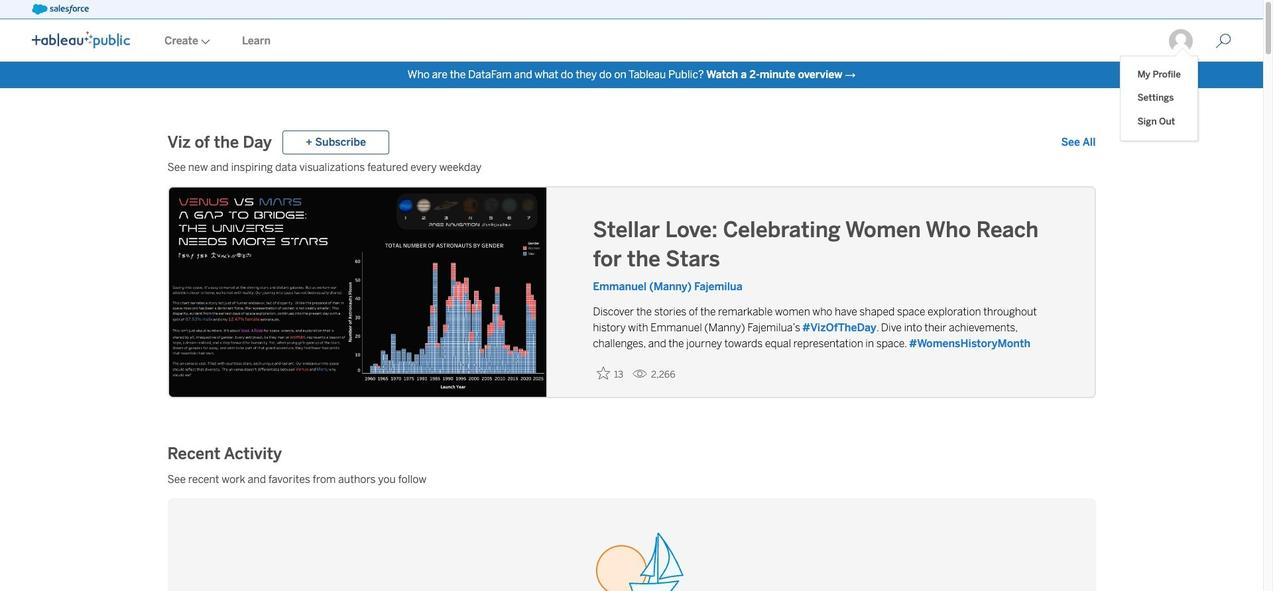 Task type: describe. For each thing, give the bounding box(es) containing it.
viz of the day heading
[[168, 132, 272, 153]]

see new and inspiring data visualizations featured every weekday element
[[168, 160, 1096, 176]]

salesforce logo image
[[32, 4, 89, 15]]

Add Favorite button
[[593, 363, 628, 385]]

see recent work and favorites from authors you follow element
[[168, 472, 1096, 488]]

jacob.simon6557 image
[[1168, 28, 1195, 54]]

add favorite image
[[597, 367, 610, 380]]



Task type: vqa. For each thing, say whether or not it's contained in the screenshot.
the Recent Activity heading
yes



Task type: locate. For each thing, give the bounding box(es) containing it.
dialog
[[1122, 48, 1198, 141]]

see all viz of the day element
[[1062, 135, 1096, 151]]

recent activity heading
[[168, 444, 282, 465]]

tableau public viz of the day image
[[169, 188, 548, 400]]

list options menu
[[1122, 56, 1198, 141]]

go to search image
[[1200, 33, 1248, 49]]

logo image
[[32, 31, 130, 48]]



